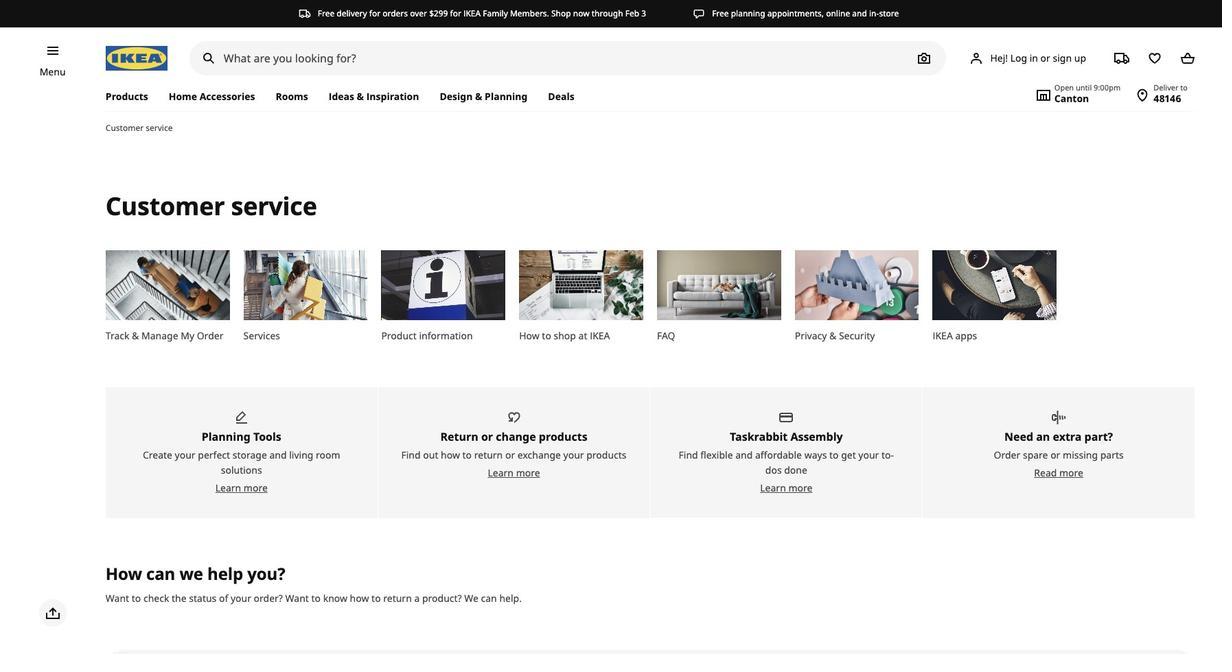 Task type: locate. For each thing, give the bounding box(es) containing it.
deals link
[[538, 82, 585, 111]]

learn more link down exchange on the left bottom of page
[[488, 467, 540, 480]]

to left know
[[311, 593, 321, 606]]

1 vertical spatial planning
[[202, 430, 250, 445]]

0 horizontal spatial ikea
[[463, 8, 481, 19]]

for
[[369, 8, 380, 19], [450, 8, 461, 19]]

or inside need an extra part? order spare or missing parts read more
[[1050, 449, 1060, 462]]

your right exchange on the left bottom of page
[[563, 449, 584, 462]]

your inside return or change products find out how to return or exchange your products learn more
[[563, 449, 584, 462]]

to left check
[[132, 593, 141, 606]]

product information link
[[381, 251, 505, 344]]

& right ideas
[[357, 90, 364, 103]]

privacy & security
[[795, 329, 875, 342]]

1 horizontal spatial order
[[994, 449, 1020, 462]]

2 horizontal spatial learn more link
[[760, 482, 812, 495]]

can up check
[[146, 563, 175, 585]]

free
[[318, 8, 335, 19], [712, 8, 729, 19]]

learn
[[488, 467, 514, 480], [215, 482, 241, 495], [760, 482, 786, 495]]

1 vertical spatial return
[[383, 593, 412, 606]]

1 horizontal spatial can
[[481, 593, 497, 606]]

your right create
[[175, 449, 195, 462]]

1 vertical spatial order
[[994, 449, 1020, 462]]

ikea left apps
[[933, 329, 953, 342]]

how
[[519, 329, 539, 342], [106, 563, 142, 585]]

to-
[[882, 449, 894, 462]]

order
[[197, 329, 223, 342], [994, 449, 1020, 462]]

track & manage my order
[[106, 329, 223, 342]]

deals
[[548, 90, 574, 103]]

2 find from the left
[[679, 449, 698, 462]]

status
[[189, 593, 216, 606]]

feb
[[625, 8, 639, 19]]

find left flexible
[[679, 449, 698, 462]]

learn inside "taskrabbit assembly find flexible and affordable ways to get your to- dos done learn more"
[[760, 482, 786, 495]]

how inside navigation
[[519, 329, 539, 342]]

service
[[146, 122, 173, 134], [231, 189, 317, 223]]

1 horizontal spatial return
[[474, 449, 503, 462]]

1 free from the left
[[318, 8, 335, 19]]

order inside navigation
[[197, 329, 223, 342]]

and down taskrabbit
[[735, 449, 753, 462]]

create
[[143, 449, 172, 462]]

0 vertical spatial customer
[[106, 122, 144, 134]]

learn more link for tools
[[215, 482, 268, 495]]

taskrabbit
[[730, 430, 788, 445]]

0 vertical spatial return
[[474, 449, 503, 462]]

0 vertical spatial order
[[197, 329, 223, 342]]

help.
[[499, 593, 522, 606]]

0 horizontal spatial find
[[401, 449, 421, 462]]

more down exchange on the left bottom of page
[[516, 467, 540, 480]]

0 vertical spatial customer service
[[106, 122, 173, 134]]

products
[[539, 430, 587, 445], [586, 449, 627, 462]]

1 horizontal spatial for
[[450, 8, 461, 19]]

1 find from the left
[[401, 449, 421, 462]]

1 vertical spatial can
[[481, 593, 497, 606]]

order?
[[254, 593, 283, 606]]

how for how can we help you?
[[106, 563, 142, 585]]

or inside hej! log in or sign up link
[[1041, 51, 1050, 64]]

product information image
[[381, 251, 505, 320]]

None search field
[[189, 41, 946, 76]]

return
[[474, 449, 503, 462], [383, 593, 412, 606]]

and
[[852, 8, 867, 19], [269, 449, 287, 462], [735, 449, 753, 462]]

learn inside return or change products find out how to return or exchange your products learn more
[[488, 467, 514, 480]]

services
[[243, 329, 280, 342]]

the
[[172, 593, 187, 606]]

and left in-
[[852, 8, 867, 19]]

0 horizontal spatial how
[[106, 563, 142, 585]]

learn down the dos
[[760, 482, 786, 495]]

0 horizontal spatial how
[[350, 593, 369, 606]]

1 horizontal spatial planning
[[485, 90, 528, 103]]

planning
[[485, 90, 528, 103], [202, 430, 250, 445]]

ikea logotype, go to start page image
[[106, 46, 167, 71]]

& for track
[[132, 329, 139, 342]]

more
[[516, 467, 540, 480], [1059, 467, 1083, 480], [244, 482, 268, 495], [788, 482, 812, 495]]

and for free
[[852, 8, 867, 19]]

& right the design in the left top of the page
[[475, 90, 482, 103]]

free left delivery
[[318, 8, 335, 19]]

products right exchange on the left bottom of page
[[586, 449, 627, 462]]

order inside need an extra part? order spare or missing parts read more
[[994, 449, 1020, 462]]

navigation
[[92, 251, 1208, 371]]

parts
[[1100, 449, 1124, 462]]

learn more link for assembly
[[760, 482, 812, 495]]

home accessories
[[169, 90, 255, 103]]

track & manage my order link
[[106, 251, 230, 344]]

free planning appointments, online and in-store link
[[693, 8, 899, 20]]

products up exchange on the left bottom of page
[[539, 430, 587, 445]]

free inside 'link'
[[318, 8, 335, 19]]

2 horizontal spatial learn
[[760, 482, 786, 495]]

order for extra
[[994, 449, 1020, 462]]

services link
[[243, 251, 368, 344]]

ikea right at
[[590, 329, 610, 342]]

perfect
[[198, 449, 230, 462]]

learn more link down done
[[760, 482, 812, 495]]

order right "my"
[[197, 329, 223, 342]]

1 horizontal spatial find
[[679, 449, 698, 462]]

to left get
[[829, 449, 839, 462]]

ikea
[[463, 8, 481, 19], [590, 329, 610, 342], [933, 329, 953, 342]]

1 vertical spatial how
[[106, 563, 142, 585]]

family
[[483, 8, 508, 19]]

exchange
[[518, 449, 561, 462]]

how right out
[[441, 449, 460, 462]]

2 for from the left
[[450, 8, 461, 19]]

want right order?
[[285, 593, 309, 606]]

shop
[[554, 329, 576, 342]]

how left we
[[106, 563, 142, 585]]

free left planning
[[712, 8, 729, 19]]

to inside return or change products find out how to return or exchange your products learn more
[[462, 449, 472, 462]]

now
[[573, 8, 589, 19]]

0 horizontal spatial and
[[269, 449, 287, 462]]

ikea left family
[[463, 8, 481, 19]]

for right $299
[[450, 8, 461, 19]]

1 vertical spatial products
[[586, 449, 627, 462]]

and inside "taskrabbit assembly find flexible and affordable ways to get your to- dos done learn more"
[[735, 449, 753, 462]]

learn more link down solutions on the bottom left
[[215, 482, 268, 495]]

find left out
[[401, 449, 421, 462]]

change
[[496, 430, 536, 445]]

free for free delivery for orders over $299 for ikea family members. shop now through feb 3
[[318, 8, 335, 19]]

living
[[289, 449, 313, 462]]

0 horizontal spatial can
[[146, 563, 175, 585]]

and down tools
[[269, 449, 287, 462]]

home
[[169, 90, 197, 103]]

home accessories link
[[158, 82, 265, 111]]

1 horizontal spatial how
[[441, 449, 460, 462]]

0 horizontal spatial for
[[369, 8, 380, 19]]

or right in
[[1041, 51, 1050, 64]]

design & planning link
[[429, 82, 538, 111]]

free for free planning appointments, online and in-store
[[712, 8, 729, 19]]

1 horizontal spatial how
[[519, 329, 539, 342]]

& right privacy
[[829, 329, 836, 342]]

1 horizontal spatial learn more link
[[488, 467, 540, 480]]

0 horizontal spatial planning
[[202, 430, 250, 445]]

return left 'a'
[[383, 593, 412, 606]]

online
[[826, 8, 850, 19]]

privacy & security image
[[795, 251, 919, 320]]

taskrabbit assembly find flexible and affordable ways to get your to- dos done learn more
[[679, 430, 894, 495]]

find
[[401, 449, 421, 462], [679, 449, 698, 462]]

how left shop
[[519, 329, 539, 342]]

order down need
[[994, 449, 1020, 462]]

more down solutions on the bottom left
[[244, 482, 268, 495]]

1 vertical spatial customer service
[[106, 189, 317, 223]]

in-
[[869, 8, 879, 19]]

to down return
[[462, 449, 472, 462]]

0 horizontal spatial want
[[106, 593, 129, 606]]

more inside need an extra part? order spare or missing parts read more
[[1059, 467, 1083, 480]]

0 horizontal spatial order
[[197, 329, 223, 342]]

want left check
[[106, 593, 129, 606]]

2 customer service from the top
[[106, 189, 317, 223]]

1 horizontal spatial service
[[231, 189, 317, 223]]

need
[[1004, 430, 1033, 445]]

0 horizontal spatial learn more link
[[215, 482, 268, 495]]

more inside "taskrabbit assembly find flexible and affordable ways to get your to- dos done learn more"
[[788, 482, 812, 495]]

or up the read more link
[[1050, 449, 1060, 462]]

& right track on the left bottom
[[132, 329, 139, 342]]

navigation containing track & manage my order
[[92, 251, 1208, 371]]

more down missing
[[1059, 467, 1083, 480]]

faq link
[[657, 251, 781, 344]]

planning right the design in the left top of the page
[[485, 90, 528, 103]]

deliver
[[1154, 82, 1178, 93]]

how
[[441, 449, 460, 462], [350, 593, 369, 606]]

your
[[175, 449, 195, 462], [563, 449, 584, 462], [858, 449, 879, 462], [231, 593, 251, 606]]

customer service
[[106, 122, 173, 134], [106, 189, 317, 223]]

1 horizontal spatial want
[[285, 593, 309, 606]]

can right we
[[481, 593, 497, 606]]

over
[[410, 8, 427, 19]]

learn down change
[[488, 467, 514, 480]]

more down done
[[788, 482, 812, 495]]

flexible
[[701, 449, 733, 462]]

1 horizontal spatial and
[[735, 449, 753, 462]]

return down change
[[474, 449, 503, 462]]

planning up perfect
[[202, 430, 250, 445]]

0 vertical spatial service
[[146, 122, 173, 134]]

1 customer service from the top
[[106, 122, 173, 134]]

0 vertical spatial how
[[441, 449, 460, 462]]

&
[[357, 90, 364, 103], [475, 90, 482, 103], [132, 329, 139, 342], [829, 329, 836, 342]]

1 vertical spatial customer
[[106, 189, 225, 223]]

3
[[641, 8, 646, 19]]

how can we help you?
[[106, 563, 285, 585]]

missing
[[1063, 449, 1098, 462]]

1 want from the left
[[106, 593, 129, 606]]

an
[[1036, 430, 1050, 445]]

ideas
[[329, 90, 354, 103]]

your left to-
[[858, 449, 879, 462]]

affordable
[[755, 449, 802, 462]]

& inside 'link'
[[829, 329, 836, 342]]

0 horizontal spatial free
[[318, 8, 335, 19]]

more inside the planning tools create your perfect storage and  living room solutions learn more
[[244, 482, 268, 495]]

your inside "taskrabbit assembly find flexible and affordable ways to get your to- dos done learn more"
[[858, 449, 879, 462]]

privacy
[[795, 329, 827, 342]]

0 horizontal spatial learn
[[215, 482, 241, 495]]

to right deliver
[[1180, 82, 1188, 93]]

0 vertical spatial how
[[519, 329, 539, 342]]

2 horizontal spatial ikea
[[933, 329, 953, 342]]

0 horizontal spatial return
[[383, 593, 412, 606]]

1 horizontal spatial free
[[712, 8, 729, 19]]

faq image
[[657, 251, 781, 320]]

for left orders
[[369, 8, 380, 19]]

2 horizontal spatial and
[[852, 8, 867, 19]]

2 free from the left
[[712, 8, 729, 19]]

1 horizontal spatial learn
[[488, 467, 514, 480]]

1 horizontal spatial ikea
[[590, 329, 610, 342]]

manage
[[141, 329, 178, 342]]

2 customer from the top
[[106, 189, 225, 223]]

learn down solutions on the bottom left
[[215, 482, 241, 495]]

how right know
[[350, 593, 369, 606]]



Task type: describe. For each thing, give the bounding box(es) containing it.
to inside deliver to 48146
[[1180, 82, 1188, 93]]

return or change products find out how to return or exchange your products learn more
[[401, 430, 627, 480]]

faq
[[657, 329, 675, 342]]

read
[[1034, 467, 1057, 480]]

tools
[[253, 430, 281, 445]]

services image
[[243, 251, 368, 320]]

learn for change
[[488, 467, 514, 480]]

product information
[[381, 329, 473, 342]]

product?
[[422, 593, 462, 606]]

how to shop at ikea
[[519, 329, 610, 342]]

done
[[784, 464, 807, 477]]

get
[[841, 449, 856, 462]]

need an extra part? order spare or missing parts read more
[[994, 430, 1124, 480]]

extra
[[1053, 430, 1082, 445]]

to left shop
[[542, 329, 551, 342]]

Search search field
[[106, 652, 1194, 655]]

help
[[207, 563, 243, 585]]

product
[[381, 329, 417, 342]]

members.
[[510, 8, 549, 19]]

how for how to shop at ikea
[[519, 329, 539, 342]]

free planning appointments, online and in-store
[[712, 8, 899, 19]]

ikea apps image
[[933, 251, 1057, 320]]

1 vertical spatial service
[[231, 189, 317, 223]]

part?
[[1084, 430, 1113, 445]]

ikea inside how to shop at ikea link
[[590, 329, 610, 342]]

privacy & security link
[[795, 251, 919, 344]]

planning inside the planning tools create your perfect storage and  living room solutions learn more
[[202, 430, 250, 445]]

find inside "taskrabbit assembly find flexible and affordable ways to get your to- dos done learn more"
[[679, 449, 698, 462]]

hej!
[[990, 51, 1008, 64]]

planning tools create your perfect storage and  living room solutions learn more
[[143, 430, 340, 495]]

rooms
[[276, 90, 308, 103]]

to left 'a'
[[371, 593, 381, 606]]

we
[[179, 563, 203, 585]]

free delivery for orders over $299 for ikea family members. shop now through feb 3 link
[[298, 8, 646, 20]]

know
[[323, 593, 347, 606]]

deliver to 48146
[[1154, 82, 1188, 105]]

or down change
[[505, 449, 515, 462]]

products
[[106, 90, 148, 103]]

Search by product text field
[[189, 41, 946, 76]]

accessories
[[200, 90, 255, 103]]

storage
[[233, 449, 267, 462]]

free delivery for orders over $299 for ikea family members. shop now through feb 3
[[318, 8, 646, 19]]

up
[[1074, 51, 1086, 64]]

how inside return or change products find out how to return or exchange your products learn more
[[441, 449, 460, 462]]

learn more link for or
[[488, 467, 540, 480]]

to inside "taskrabbit assembly find flexible and affordable ways to get your to- dos done learn more"
[[829, 449, 839, 462]]

want to check the status of your order? want to know how to return a product? we can help.
[[106, 593, 524, 606]]

you?
[[247, 563, 285, 585]]

find inside return or change products find out how to return or exchange your products learn more
[[401, 449, 421, 462]]

ideas & inspiration link
[[318, 82, 429, 111]]

or right return
[[481, 430, 493, 445]]

orders
[[383, 8, 408, 19]]

ikea apps
[[933, 329, 977, 342]]

0 vertical spatial planning
[[485, 90, 528, 103]]

inspiration
[[366, 90, 419, 103]]

menu button
[[40, 65, 66, 80]]

through
[[592, 8, 623, 19]]

log
[[1010, 51, 1027, 64]]

48146
[[1154, 92, 1181, 105]]

apps
[[955, 329, 977, 342]]

$299
[[429, 8, 448, 19]]

0 vertical spatial products
[[539, 430, 587, 445]]

store
[[879, 8, 899, 19]]

& for ideas
[[357, 90, 364, 103]]

return
[[440, 430, 478, 445]]

shop
[[551, 8, 571, 19]]

return inside return or change products find out how to return or exchange your products learn more
[[474, 449, 503, 462]]

& for design
[[475, 90, 482, 103]]

how to shop at ikea image
[[519, 251, 643, 320]]

check
[[143, 593, 169, 606]]

1 customer from the top
[[106, 122, 144, 134]]

9:00pm
[[1094, 82, 1121, 93]]

your right "of"
[[231, 593, 251, 606]]

hej! log in or sign up
[[990, 51, 1086, 64]]

0 vertical spatial can
[[146, 563, 175, 585]]

learn inside the planning tools create your perfect storage and  living room solutions learn more
[[215, 482, 241, 495]]

appointments,
[[767, 8, 824, 19]]

in
[[1030, 51, 1038, 64]]

ikea apps link
[[933, 251, 1057, 344]]

1 for from the left
[[369, 8, 380, 19]]

0 horizontal spatial service
[[146, 122, 173, 134]]

track & manage my order image
[[106, 251, 230, 320]]

menu
[[40, 65, 66, 78]]

learn for find
[[760, 482, 786, 495]]

and inside the planning tools create your perfect storage and  living room solutions learn more
[[269, 449, 287, 462]]

ways
[[804, 449, 827, 462]]

my
[[181, 329, 194, 342]]

more inside return or change products find out how to return or exchange your products learn more
[[516, 467, 540, 480]]

spare
[[1023, 449, 1048, 462]]

we
[[464, 593, 478, 606]]

until
[[1076, 82, 1092, 93]]

your inside the planning tools create your perfect storage and  living room solutions learn more
[[175, 449, 195, 462]]

planning
[[731, 8, 765, 19]]

ikea inside ikea apps link
[[933, 329, 953, 342]]

sign
[[1053, 51, 1072, 64]]

ikea inside free delivery for orders over $299 for ikea family members. shop now through feb 3 'link'
[[463, 8, 481, 19]]

hej! log in or sign up link
[[952, 45, 1103, 72]]

rooms link
[[265, 82, 318, 111]]

room
[[316, 449, 340, 462]]

track
[[106, 329, 129, 342]]

a
[[414, 593, 420, 606]]

design & planning
[[440, 90, 528, 103]]

open until 9:00pm canton
[[1054, 82, 1121, 105]]

& for privacy
[[829, 329, 836, 342]]

dos
[[765, 464, 782, 477]]

read more link
[[1034, 467, 1083, 480]]

canton
[[1054, 92, 1089, 105]]

open
[[1054, 82, 1074, 93]]

order for manage
[[197, 329, 223, 342]]

information
[[419, 329, 473, 342]]

2 want from the left
[[285, 593, 309, 606]]

1 vertical spatial how
[[350, 593, 369, 606]]

solutions
[[221, 464, 262, 477]]

how to shop at ikea link
[[519, 251, 643, 344]]

and for taskrabbit
[[735, 449, 753, 462]]



Task type: vqa. For each thing, say whether or not it's contained in the screenshot.
Read more link
yes



